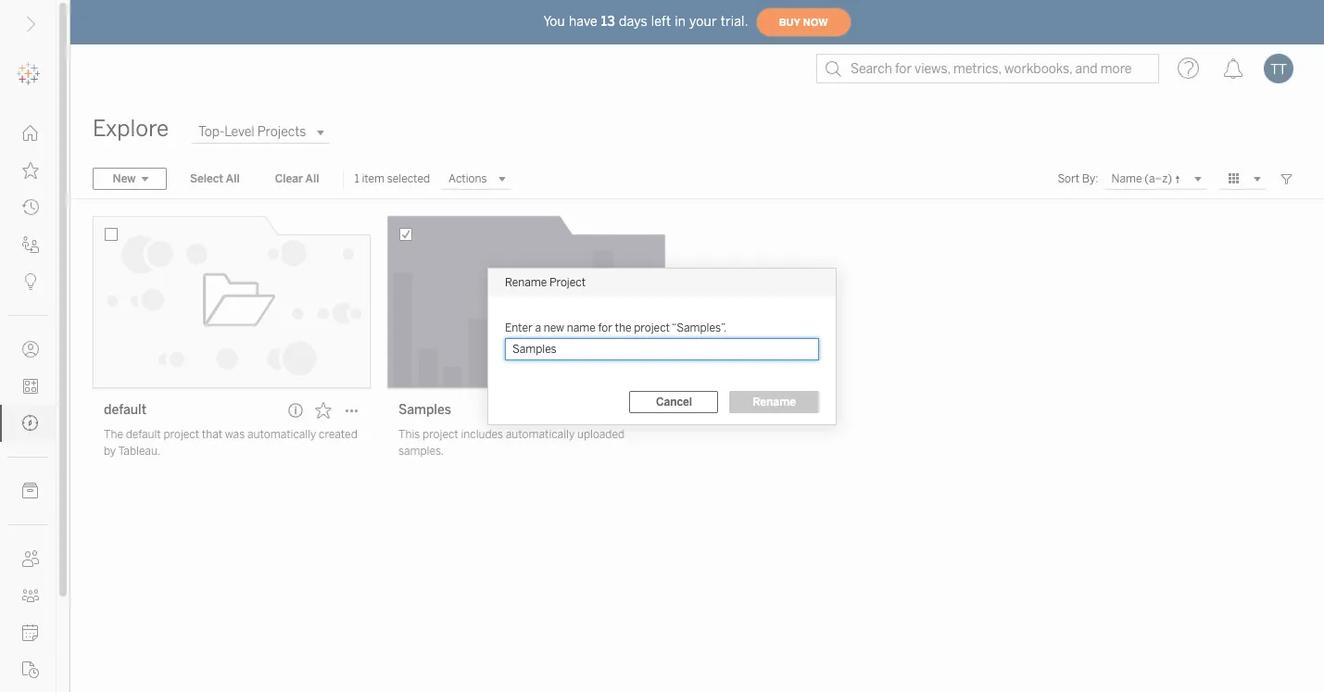 Task type: describe. For each thing, give the bounding box(es) containing it.
samples image
[[388, 216, 666, 388]]

recommendations image
[[22, 274, 39, 290]]

enter a new name for the project "samples".
[[505, 321, 727, 334]]

new button
[[93, 168, 167, 190]]

13
[[602, 13, 616, 29]]

default image
[[93, 216, 371, 388]]

clear all button
[[263, 168, 331, 190]]

personal space image
[[22, 341, 39, 358]]

clear
[[275, 172, 303, 185]]

schedules image
[[22, 625, 39, 642]]

rename project
[[505, 276, 586, 289]]

project inside this project includes automatically uploaded samples.
[[423, 428, 459, 441]]

this project includes automatically uploaded samples.
[[399, 428, 625, 458]]

by:
[[1083, 172, 1099, 185]]

now
[[804, 16, 829, 28]]

project inside the "the default project that was automatically created by tableau."
[[164, 428, 199, 441]]

rename for rename
[[753, 395, 796, 408]]

samples.
[[399, 445, 444, 458]]

main navigation. press the up and down arrow keys to access links. element
[[0, 115, 56, 693]]

project inside "dialog"
[[634, 321, 670, 334]]

favorites image
[[22, 162, 39, 179]]

select
[[190, 172, 224, 185]]

uploaded
[[578, 428, 625, 441]]

users image
[[22, 551, 39, 567]]

clear all
[[275, 172, 319, 185]]

samples
[[399, 402, 451, 418]]

"samples".
[[672, 321, 727, 334]]

you have 13 days left in your trial.
[[544, 13, 749, 29]]

default inside the "the default project that was automatically created by tableau."
[[126, 428, 161, 441]]

1 item selected
[[355, 172, 430, 185]]

have
[[569, 13, 598, 29]]

was
[[225, 428, 245, 441]]

tableau.
[[118, 445, 161, 458]]

all for clear all
[[306, 172, 319, 185]]

buy now button
[[756, 7, 852, 37]]

home image
[[22, 125, 39, 142]]

a
[[535, 321, 541, 334]]

Enter a new name for the project "Samples". text field
[[505, 338, 820, 360]]

the
[[615, 321, 632, 334]]

recents image
[[22, 199, 39, 216]]

created
[[319, 428, 358, 441]]

includes
[[461, 428, 504, 441]]

select all
[[190, 172, 240, 185]]

rename project dialog
[[489, 268, 836, 424]]

rename button
[[730, 391, 820, 413]]

the default project that was automatically created by tableau.
[[104, 428, 358, 458]]

days
[[619, 13, 648, 29]]

rename for rename project
[[505, 276, 547, 289]]

1
[[355, 172, 359, 185]]



Task type: vqa. For each thing, say whether or not it's contained in the screenshot.
entry
no



Task type: locate. For each thing, give the bounding box(es) containing it.
0 horizontal spatial all
[[226, 172, 240, 185]]

select all button
[[178, 168, 252, 190]]

cancel button
[[630, 391, 719, 413]]

sort
[[1058, 172, 1080, 185]]

in
[[675, 13, 686, 29]]

selected
[[387, 172, 430, 185]]

1 horizontal spatial rename
[[753, 395, 796, 408]]

name
[[567, 321, 596, 334]]

shared with me image
[[22, 236, 39, 253]]

automatically right was
[[247, 428, 316, 441]]

default
[[104, 402, 147, 418], [126, 428, 161, 441]]

external assets image
[[22, 483, 39, 500]]

groups image
[[22, 588, 39, 605]]

this
[[399, 428, 420, 441]]

1 horizontal spatial project
[[423, 428, 459, 441]]

new
[[544, 321, 565, 334]]

the
[[104, 428, 123, 441]]

default up the
[[104, 402, 147, 418]]

project left that
[[164, 428, 199, 441]]

left
[[652, 13, 671, 29]]

0 horizontal spatial rename
[[505, 276, 547, 289]]

0 vertical spatial default
[[104, 402, 147, 418]]

enter
[[505, 321, 533, 334]]

explore
[[93, 115, 169, 142]]

cancel
[[656, 395, 693, 408]]

automatically inside the "the default project that was automatically created by tableau."
[[247, 428, 316, 441]]

2 automatically from the left
[[506, 428, 575, 441]]

default up the tableau.
[[126, 428, 161, 441]]

buy now
[[779, 16, 829, 28]]

new
[[113, 172, 136, 185]]

1 horizontal spatial automatically
[[506, 428, 575, 441]]

1 automatically from the left
[[247, 428, 316, 441]]

jobs image
[[22, 662, 39, 679]]

by
[[104, 445, 116, 458]]

rename
[[505, 276, 547, 289], [753, 395, 796, 408]]

all
[[226, 172, 240, 185], [306, 172, 319, 185]]

1 all from the left
[[226, 172, 240, 185]]

project up samples.
[[423, 428, 459, 441]]

automatically right 'includes'
[[506, 428, 575, 441]]

project up "enter a new name for the project "samples"." text box
[[634, 321, 670, 334]]

0 horizontal spatial automatically
[[247, 428, 316, 441]]

0 horizontal spatial project
[[164, 428, 199, 441]]

0 vertical spatial rename
[[505, 276, 547, 289]]

for
[[598, 321, 613, 334]]

1 horizontal spatial all
[[306, 172, 319, 185]]

all right clear
[[306, 172, 319, 185]]

buy
[[779, 16, 801, 28]]

automatically
[[247, 428, 316, 441], [506, 428, 575, 441]]

item
[[362, 172, 385, 185]]

explore image
[[22, 415, 39, 432]]

1 vertical spatial rename
[[753, 395, 796, 408]]

navigation panel element
[[0, 56, 56, 693]]

automatically inside this project includes automatically uploaded samples.
[[506, 428, 575, 441]]

1 vertical spatial default
[[126, 428, 161, 441]]

project
[[634, 321, 670, 334], [164, 428, 199, 441], [423, 428, 459, 441]]

trial.
[[721, 13, 749, 29]]

project
[[550, 276, 586, 289]]

all right select
[[226, 172, 240, 185]]

that
[[202, 428, 223, 441]]

you
[[544, 13, 565, 29]]

2 horizontal spatial project
[[634, 321, 670, 334]]

2 all from the left
[[306, 172, 319, 185]]

rename inside rename button
[[753, 395, 796, 408]]

your
[[690, 13, 717, 29]]

sort by:
[[1058, 172, 1099, 185]]

collections image
[[22, 378, 39, 395]]

all for select all
[[226, 172, 240, 185]]



